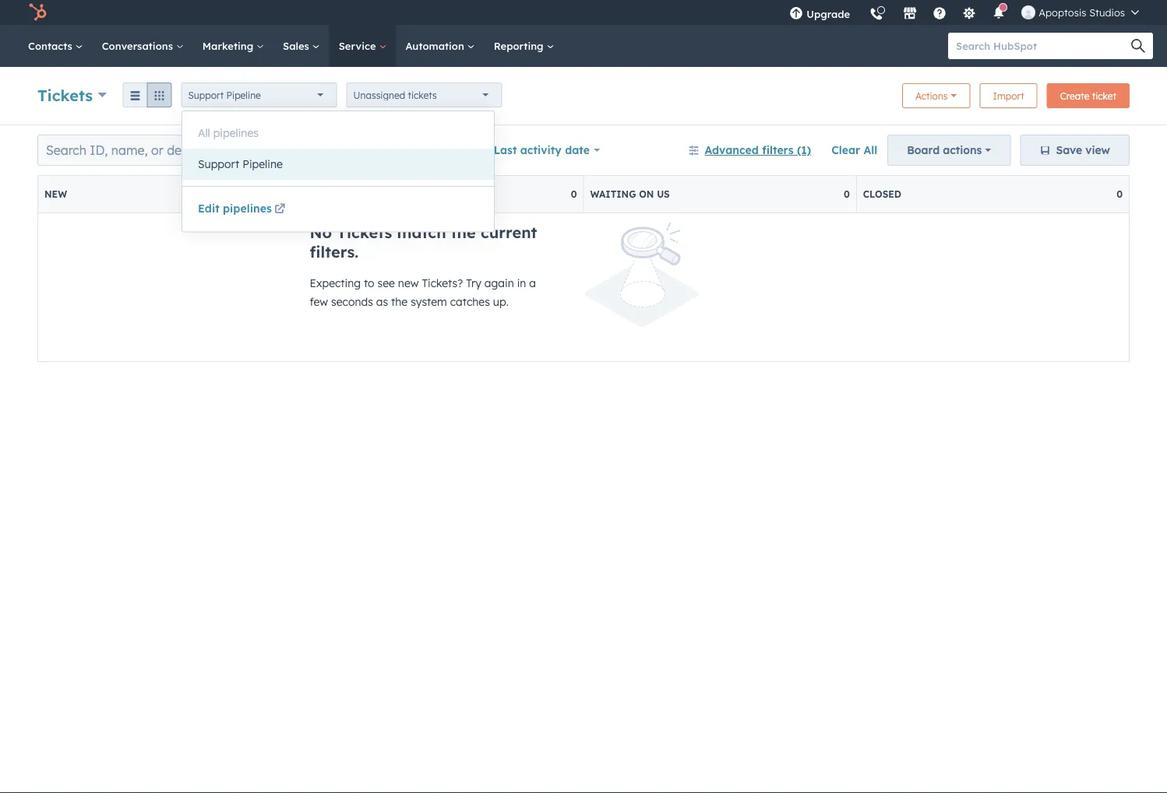 Task type: locate. For each thing, give the bounding box(es) containing it.
import
[[993, 90, 1024, 102]]

on
[[366, 189, 381, 200], [639, 189, 654, 200]]

match
[[397, 223, 446, 242]]

2 0 from the left
[[844, 189, 850, 200]]

notifications image
[[992, 7, 1006, 21]]

try
[[466, 277, 481, 290]]

reporting link
[[484, 25, 564, 67]]

filters.
[[310, 242, 359, 262]]

expecting to see new tickets? try again in a few seconds as the system catches up.
[[310, 277, 536, 309]]

board
[[907, 143, 940, 157]]

0 horizontal spatial tickets
[[37, 85, 93, 105]]

see
[[378, 277, 395, 290]]

date up the contact
[[429, 143, 453, 157]]

1 horizontal spatial the
[[451, 223, 476, 242]]

automation
[[405, 39, 467, 52]]

apoptosis studios
[[1039, 6, 1125, 19]]

tickets down contacts link
[[37, 85, 93, 105]]

create
[[1060, 90, 1090, 102], [389, 143, 425, 157]]

(1) right 'filters'
[[797, 143, 811, 157]]

unassigned tickets
[[353, 89, 437, 101]]

edit pipelines link
[[198, 201, 288, 219]]

help image
[[933, 7, 947, 21]]

1 horizontal spatial 0
[[844, 189, 850, 200]]

pipeline up all pipelines
[[226, 89, 261, 101]]

all
[[198, 126, 210, 140], [864, 143, 878, 157]]

0 horizontal spatial (1)
[[241, 143, 255, 157]]

unassigned tickets button
[[346, 83, 502, 108]]

waiting left 'us'
[[590, 189, 636, 200]]

menu containing apoptosis studios
[[780, 0, 1149, 31]]

save view button
[[1020, 135, 1130, 166]]

advanced filters (1)
[[705, 143, 811, 157]]

0 down save view "button"
[[1117, 189, 1123, 200]]

1 vertical spatial create
[[389, 143, 425, 157]]

create left ticket
[[1060, 90, 1090, 102]]

pipeline inside dropdown button
[[226, 89, 261, 101]]

pipeline
[[226, 89, 261, 101], [242, 157, 283, 171]]

tickets inside no tickets match the current filters.
[[337, 223, 392, 242]]

on left 'us'
[[639, 189, 654, 200]]

up.
[[493, 295, 509, 309]]

list box containing all pipelines
[[182, 111, 494, 186]]

1 horizontal spatial on
[[639, 189, 654, 200]]

tickets down waiting on contact at the left top
[[337, 223, 392, 242]]

all right clear
[[864, 143, 878, 157]]

expecting
[[310, 277, 361, 290]]

on left the contact
[[366, 189, 381, 200]]

search image
[[1131, 39, 1145, 53]]

waiting for waiting on contact
[[317, 189, 363, 200]]

as
[[376, 295, 388, 309]]

the inside no tickets match the current filters.
[[451, 223, 476, 242]]

support pipeline
[[188, 89, 261, 101], [198, 157, 283, 171]]

tickets
[[37, 85, 93, 105], [337, 223, 392, 242]]

0 for us
[[844, 189, 850, 200]]

marketplaces image
[[903, 7, 917, 21]]

create for create date
[[389, 143, 425, 157]]

0 horizontal spatial create
[[389, 143, 425, 157]]

advanced
[[705, 143, 759, 157]]

create inside popup button
[[389, 143, 425, 157]]

calling icon image
[[870, 8, 884, 22]]

(1) ticket owner
[[241, 143, 329, 157]]

1 vertical spatial the
[[391, 295, 408, 309]]

support inside support pipeline button
[[198, 157, 239, 171]]

pipelines for all pipelines
[[213, 126, 259, 140]]

contacts
[[28, 39, 75, 52]]

0 horizontal spatial 0
[[571, 189, 577, 200]]

0 left closed
[[844, 189, 850, 200]]

0 vertical spatial support pipeline
[[188, 89, 261, 101]]

waiting
[[317, 189, 363, 200], [590, 189, 636, 200]]

create for create ticket
[[1060, 90, 1090, 102]]

tickets button
[[37, 84, 107, 106]]

menu
[[780, 0, 1149, 31]]

0 horizontal spatial the
[[391, 295, 408, 309]]

waiting down support pipeline button
[[317, 189, 363, 200]]

1 on from the left
[[366, 189, 381, 200]]

0 down the last activity date popup button
[[571, 189, 577, 200]]

Search ID, name, or description search field
[[37, 135, 221, 166]]

1 (1) from the left
[[241, 143, 255, 157]]

0 horizontal spatial date
[[429, 143, 453, 157]]

0 vertical spatial pipeline
[[226, 89, 261, 101]]

(1) down all pipelines
[[241, 143, 255, 157]]

search button
[[1124, 33, 1153, 59]]

create inside button
[[1060, 90, 1090, 102]]

0 horizontal spatial waiting
[[317, 189, 363, 200]]

pipelines inside button
[[213, 126, 259, 140]]

pipeline inside button
[[242, 157, 283, 171]]

support pipeline down all pipelines
[[198, 157, 283, 171]]

board actions
[[907, 143, 982, 157]]

group
[[123, 83, 172, 108]]

1 0 from the left
[[571, 189, 577, 200]]

0 horizontal spatial all
[[198, 126, 210, 140]]

clear
[[832, 143, 860, 157]]

2 (1) from the left
[[797, 143, 811, 157]]

1 waiting from the left
[[317, 189, 363, 200]]

support down all pipelines
[[198, 157, 239, 171]]

the right match
[[451, 223, 476, 242]]

pipelines inside 'link'
[[223, 202, 272, 215]]

all down support pipeline dropdown button
[[198, 126, 210, 140]]

2 on from the left
[[639, 189, 654, 200]]

hubspot link
[[19, 3, 58, 22]]

1 horizontal spatial (1)
[[797, 143, 811, 157]]

1 vertical spatial all
[[864, 143, 878, 157]]

support
[[188, 89, 224, 101], [198, 157, 239, 171]]

date
[[429, 143, 453, 157], [565, 143, 590, 157]]

1 horizontal spatial waiting
[[590, 189, 636, 200]]

support inside support pipeline dropdown button
[[188, 89, 224, 101]]

support pipeline up all pipelines
[[188, 89, 261, 101]]

seconds
[[331, 295, 373, 309]]

1 horizontal spatial all
[[864, 143, 878, 157]]

1 vertical spatial support
[[198, 157, 239, 171]]

0 vertical spatial create
[[1060, 90, 1090, 102]]

catches
[[450, 295, 490, 309]]

help button
[[927, 0, 953, 25]]

1 horizontal spatial create
[[1060, 90, 1090, 102]]

1 horizontal spatial date
[[565, 143, 590, 157]]

pipelines left link opens in a new window icon
[[223, 202, 272, 215]]

ticket
[[258, 143, 292, 157]]

activity
[[520, 143, 562, 157]]

0 vertical spatial the
[[451, 223, 476, 242]]

the right as
[[391, 295, 408, 309]]

create up the contact
[[389, 143, 425, 157]]

list box
[[182, 111, 494, 186]]

edit pipelines
[[198, 202, 272, 215]]

1 vertical spatial tickets
[[337, 223, 392, 242]]

0
[[571, 189, 577, 200], [844, 189, 850, 200], [1117, 189, 1123, 200]]

all pipelines
[[198, 126, 259, 140]]

0 vertical spatial support
[[188, 89, 224, 101]]

clear all
[[832, 143, 878, 157]]

create date button
[[379, 135, 474, 166]]

0 vertical spatial pipelines
[[213, 126, 259, 140]]

on for contact
[[366, 189, 381, 200]]

1 vertical spatial pipelines
[[223, 202, 272, 215]]

advanced filters (1) button
[[678, 135, 821, 166]]

the
[[451, 223, 476, 242], [391, 295, 408, 309]]

tara schultz image
[[1022, 5, 1036, 19]]

marketing
[[202, 39, 256, 52]]

0 vertical spatial all
[[198, 126, 210, 140]]

us
[[657, 189, 670, 200]]

to
[[364, 277, 374, 290]]

pipeline down ticket
[[242, 157, 283, 171]]

reporting
[[494, 39, 547, 52]]

(1) inside popup button
[[241, 143, 255, 157]]

1 vertical spatial pipeline
[[242, 157, 283, 171]]

date right activity
[[565, 143, 590, 157]]

1 vertical spatial support pipeline
[[198, 157, 283, 171]]

0 vertical spatial tickets
[[37, 85, 93, 105]]

2 waiting from the left
[[590, 189, 636, 200]]

support up all pipelines
[[188, 89, 224, 101]]

a
[[529, 277, 536, 290]]

filters
[[762, 143, 794, 157]]

0 horizontal spatial on
[[366, 189, 381, 200]]

1 horizontal spatial tickets
[[337, 223, 392, 242]]

2 horizontal spatial 0
[[1117, 189, 1123, 200]]

pipelines up ticket
[[213, 126, 259, 140]]



Task type: describe. For each thing, give the bounding box(es) containing it.
settings link
[[953, 0, 986, 25]]

current
[[481, 223, 537, 242]]

0 for contact
[[571, 189, 577, 200]]

conversations
[[102, 39, 176, 52]]

edit
[[198, 202, 219, 215]]

(1) ticket owner button
[[231, 135, 349, 166]]

board actions button
[[888, 135, 1011, 166]]

closed
[[863, 189, 902, 200]]

last
[[494, 143, 517, 157]]

create ticket
[[1060, 90, 1117, 102]]

actions
[[915, 90, 948, 102]]

marketing link
[[193, 25, 274, 67]]

upgrade
[[807, 7, 850, 20]]

few
[[310, 295, 328, 309]]

the inside expecting to see new tickets? try again in a few seconds as the system catches up.
[[391, 295, 408, 309]]

pipelines for edit pipelines
[[223, 202, 272, 215]]

apoptosis studios button
[[1012, 0, 1149, 25]]

actions button
[[902, 83, 971, 108]]

tickets
[[408, 89, 437, 101]]

2 date from the left
[[565, 143, 590, 157]]

import button
[[980, 83, 1038, 108]]

last activity date
[[494, 143, 590, 157]]

1 date from the left
[[429, 143, 453, 157]]

settings image
[[962, 7, 977, 21]]

tickets?
[[422, 277, 463, 290]]

conversations link
[[92, 25, 193, 67]]

unassigned
[[353, 89, 405, 101]]

system
[[411, 295, 447, 309]]

new
[[398, 277, 419, 290]]

no tickets match the current filters.
[[310, 223, 537, 262]]

create ticket button
[[1047, 83, 1130, 108]]

ticket
[[1092, 90, 1117, 102]]

notifications button
[[986, 0, 1012, 25]]

actions
[[943, 143, 982, 157]]

view
[[1086, 143, 1110, 157]]

contact
[[384, 189, 430, 200]]

service
[[339, 39, 379, 52]]

support pipeline inside support pipeline dropdown button
[[188, 89, 261, 101]]

automation link
[[396, 25, 484, 67]]

3 0 from the left
[[1117, 189, 1123, 200]]

apoptosis
[[1039, 6, 1087, 19]]

Search HubSpot search field
[[948, 33, 1139, 59]]

sales link
[[274, 25, 329, 67]]

new
[[44, 189, 67, 200]]

sales
[[283, 39, 312, 52]]

studios
[[1089, 6, 1125, 19]]

calling icon button
[[864, 2, 890, 25]]

tickets inside popup button
[[37, 85, 93, 105]]

contacts link
[[19, 25, 92, 67]]

support pipeline button
[[182, 149, 494, 180]]

save view
[[1056, 143, 1110, 157]]

hubspot image
[[28, 3, 47, 22]]

all pipelines button
[[182, 118, 494, 149]]

support pipeline inside support pipeline button
[[198, 157, 283, 171]]

upgrade image
[[789, 7, 803, 21]]

group inside tickets banner
[[123, 83, 172, 108]]

last activity date button
[[484, 135, 611, 166]]

create date
[[389, 143, 453, 157]]

tickets banner
[[37, 79, 1130, 109]]

save
[[1056, 143, 1082, 157]]

again
[[485, 277, 514, 290]]

support pipeline button
[[181, 83, 337, 108]]

link opens in a new window image
[[274, 205, 285, 215]]

waiting on us
[[590, 189, 670, 200]]

clear all button
[[821, 135, 888, 166]]

service link
[[329, 25, 396, 67]]

no
[[310, 223, 332, 242]]

marketplaces button
[[894, 0, 927, 25]]

(1) inside "button"
[[797, 143, 811, 157]]

waiting on contact
[[317, 189, 430, 200]]

link opens in a new window image
[[274, 201, 285, 219]]

waiting for waiting on us
[[590, 189, 636, 200]]

on for us
[[639, 189, 654, 200]]

in
[[517, 277, 526, 290]]

owner
[[295, 143, 329, 157]]



Task type: vqa. For each thing, say whether or not it's contained in the screenshot.
Link opens in a new window icon
yes



